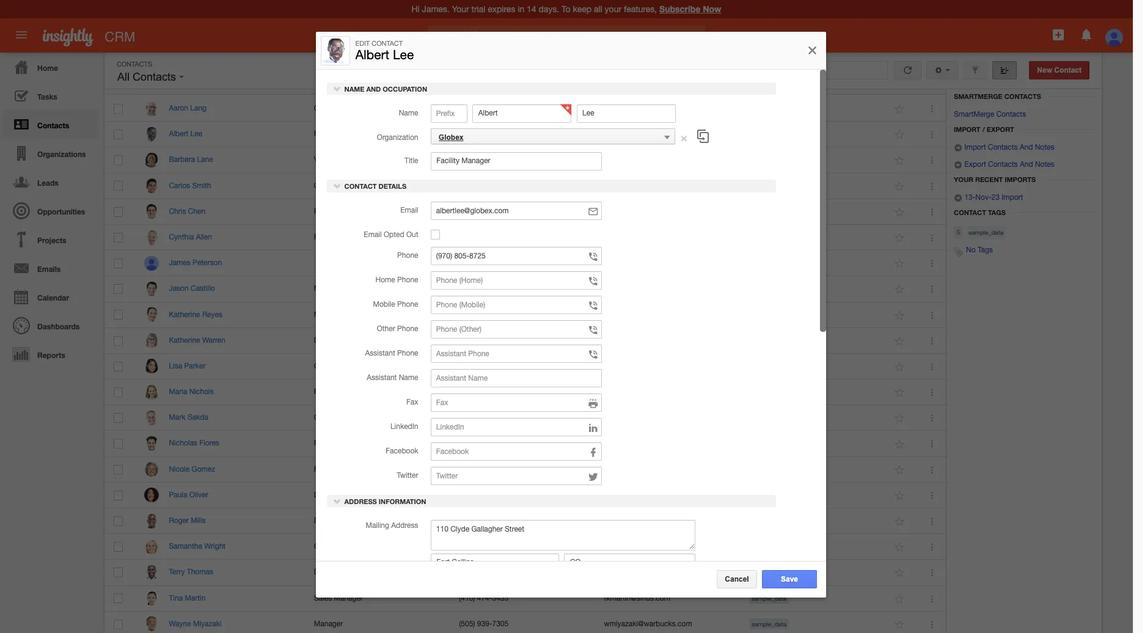 Task type: vqa. For each thing, say whether or not it's contained in the screenshot.
(202) 555-0153 CELL
yes



Task type: describe. For each thing, give the bounding box(es) containing it.
parker
[[184, 362, 206, 370]]

tag list
[[749, 79, 776, 88]]

contact down 13-
[[954, 209, 987, 217]]

samantha
[[169, 542, 202, 551]]

follow image for 2116
[[895, 155, 906, 167]]

manager for flores
[[339, 439, 368, 448]]

chevron down image for email opted out
[[333, 181, 342, 190]]

176-
[[477, 156, 492, 164]]

(410) 474-3433
[[459, 594, 509, 603]]

all inside contacts all contacts
[[117, 71, 130, 83]]

row containing nicole gomez
[[105, 457, 946, 483]]

nov-
[[976, 193, 992, 202]]

home for home phone
[[376, 275, 396, 284]]

13-nov-23 import
[[963, 193, 1024, 202]]

nicole gomez link
[[169, 465, 221, 474]]

row containing roger mills
[[105, 509, 946, 534]]

lisa
[[169, 362, 182, 370]]

row containing wayne miyazaki
[[105, 612, 946, 633]]

contacts down "crm"
[[117, 61, 152, 68]]

Facebook text field
[[431, 442, 602, 461]]

linkedin
[[391, 422, 419, 431]]

(65)
[[459, 104, 471, 112]]

phone for mobile phone
[[398, 300, 419, 308]]

sakda
[[188, 413, 208, 422]]

terry
[[169, 568, 185, 577]]

follow image for 0032
[[895, 284, 906, 296]]

subscribe now
[[660, 4, 722, 14]]

0153
[[492, 388, 509, 396]]

4 follow image from the top
[[895, 310, 906, 321]]

james.peterson1902@gmail.com cell
[[595, 251, 740, 277]]

home link
[[3, 53, 98, 81]]

wmiyazaki@warbucks.com
[[604, 620, 692, 628]]

jcastillo@jakubowski.com cell
[[595, 277, 740, 302]]

property manager cell for allen
[[305, 225, 450, 251]]

row containing james peterson
[[105, 251, 946, 277]]

wmiyazaki@warbucks.com cell
[[595, 612, 740, 633]]

909-
[[477, 413, 492, 422]]

row containing terry thomas
[[105, 560, 946, 586]]

ceo cell for (510)
[[305, 354, 450, 380]]

all inside all link
[[440, 32, 449, 42]]

Fax text field
[[431, 393, 602, 412]]

refresh list image
[[902, 66, 914, 75]]

your recent imports
[[954, 176, 1036, 183]]

follow image for (206) 499-1861
[[895, 516, 906, 528]]

new
[[1038, 66, 1053, 75]]

director for katherine warren
[[314, 336, 340, 345]]

(078) 1623-4369 cell
[[450, 483, 595, 509]]

row containing tina martin
[[105, 586, 946, 612]]

ceo for smith
[[314, 181, 329, 190]]

opportunities link
[[3, 196, 98, 225]]

(410)
[[459, 594, 475, 603]]

manager cell for (505) 939-7305
[[305, 612, 450, 633]]

(505) 939-7305 cell
[[450, 612, 595, 633]]

phone field image for fax
[[588, 397, 599, 409]]

chevron down image for organization
[[333, 84, 342, 92]]

contact down vp of sales cell
[[345, 182, 377, 190]]

contacts up organizations link
[[37, 121, 69, 130]]

and for export contacts and notes
[[1020, 160, 1034, 169]]

globex
[[439, 133, 464, 141]]

(714) 324-9472
[[459, 465, 509, 474]]

1658
[[492, 413, 509, 422]]

albert lee
[[169, 130, 202, 138]]

notes for export contacts and notes
[[1036, 160, 1055, 169]]

facility manager for (44)
[[314, 439, 368, 448]]

cancel button
[[717, 570, 757, 589]]

albertlee@globex.com
[[604, 130, 677, 138]]

(334) 909-1658
[[459, 413, 509, 422]]

row containing carlos smith
[[105, 173, 946, 199]]

follow image for 1658
[[895, 413, 906, 424]]

director for roger mills
[[314, 517, 340, 525]]

tkmartin@sirius.com cell
[[595, 586, 740, 612]]

3 follow image from the top
[[895, 181, 906, 192]]

email inside row
[[604, 79, 623, 88]]

contacts up your recent imports on the right top
[[989, 160, 1018, 169]]

tags
[[978, 246, 993, 254]]

no tags link
[[967, 246, 993, 254]]

wayne miyazaki link
[[169, 620, 228, 628]]

(497)
[[459, 207, 475, 216]]

sales manager
[[314, 594, 363, 603]]

474-
[[477, 594, 492, 603]]

(44) 207-123-4567 cell
[[450, 431, 595, 457]]

lisa parker
[[169, 362, 206, 370]]

row containing albert lee
[[105, 122, 946, 148]]

sample_data inside 'link'
[[969, 229, 1004, 236]]

follow image for (44) 207-123-4567
[[895, 439, 906, 450]]

close image
[[807, 43, 819, 58]]

mark sakda
[[169, 413, 208, 422]]

nicole gomez
[[169, 465, 215, 474]]

carlos
[[169, 181, 190, 190]]

globex link
[[431, 128, 676, 144]]

follow image for 1015
[[895, 207, 906, 218]]

row containing katherine warren
[[105, 328, 946, 354]]

smith
[[192, 181, 211, 190]]

9472
[[492, 465, 509, 474]]

contact right the new
[[1055, 66, 1082, 75]]

3433
[[492, 594, 509, 603]]

tina martin
[[169, 594, 206, 603]]

title inside dialog
[[405, 156, 419, 165]]

phone for assistant phone
[[398, 349, 419, 357]]

manager cell for (34) 622050858
[[305, 302, 450, 328]]

row containing chris chen
[[105, 199, 946, 225]]

cmo
[[314, 104, 331, 112]]

(562) 428-0032
[[459, 284, 509, 293]]

s
[[957, 228, 961, 236]]

mobile
[[374, 300, 396, 308]]

Search this list... text field
[[751, 61, 888, 79]]

mailing
[[366, 521, 390, 529]]

katherine for katherine warren
[[169, 336, 200, 345]]

vp of sales
[[314, 156, 352, 164]]

× button
[[681, 129, 688, 144]]

recent
[[976, 176, 1003, 183]]

recycle bin
[[967, 78, 1012, 86]]

follow image for (81) 152-151748
[[895, 542, 906, 553]]

4 follow image from the top
[[895, 232, 906, 244]]

property for cynthia allen
[[314, 233, 342, 241]]

(497) 889-1015
[[459, 207, 509, 216]]

mailing address
[[366, 521, 419, 529]]

katherine warren link
[[169, 336, 232, 345]]

copy phone and address details from linked organization image
[[696, 130, 711, 143]]

facility for flores
[[314, 439, 337, 448]]

jason castillo
[[169, 284, 215, 293]]

tkmartin@sirius.com
[[604, 594, 671, 603]]

ceo for sakda
[[314, 413, 329, 422]]

cynthia allen link
[[169, 233, 218, 241]]

Title text field
[[431, 152, 602, 170]]

(714) 324-9472 cell
[[450, 457, 595, 483]]

and for import contacts and notes
[[1020, 143, 1033, 152]]

dialog containing albert lee
[[316, 32, 827, 633]]

samright@nakatomi.com cell
[[595, 534, 740, 560]]

wayne
[[169, 620, 191, 628]]

(497) 889-1015 cell
[[450, 199, 595, 225]]

(970) 805-8725
[[459, 130, 509, 138]]

row containing cynthia allen
[[105, 225, 946, 251]]

coo
[[314, 542, 331, 551]]

save
[[781, 575, 798, 584]]

peterson
[[193, 259, 222, 267]]

mobile phone
[[374, 300, 419, 308]]

organization
[[377, 133, 419, 141]]

import for import contacts and notes
[[965, 143, 986, 152]]

nicholas flores
[[169, 439, 219, 448]]

contact inside edit contact albert lee
[[372, 40, 403, 47]]

row containing barbara lane
[[105, 148, 946, 173]]

row group containing aaron lang
[[105, 96, 946, 633]]

rogeramills@warbucks.com cell
[[595, 509, 740, 534]]

row containing full name
[[105, 72, 946, 95]]

text field image for linkedin
[[588, 422, 599, 434]]

organizations
[[37, 150, 86, 159]]

Phone (Home) text field
[[431, 271, 602, 290]]

follow image for 0153
[[895, 387, 906, 399]]

full
[[169, 79, 181, 88]]

1 vertical spatial address
[[392, 521, 419, 529]]

director cell for (206) 499-1861
[[305, 509, 450, 534]]

(334) 909-1658 cell
[[450, 405, 595, 431]]

and
[[367, 84, 381, 92]]

ceo cell for (334)
[[305, 405, 450, 431]]

1 vertical spatial export
[[965, 160, 987, 169]]

follow image for (078) 1623-4369
[[895, 490, 906, 502]]

contact details
[[343, 182, 407, 190]]

director inside cell
[[314, 491, 340, 499]]

vp of sales cell
[[305, 148, 450, 173]]

(206) 499-1861 cell
[[450, 509, 595, 534]]

phone for home phone
[[398, 275, 419, 284]]

jason
[[169, 284, 189, 293]]

assistant for assistant phone
[[366, 349, 396, 357]]

follow image for (714) 324-9472
[[895, 464, 906, 476]]

0 horizontal spatial address
[[345, 497, 377, 505]]

export contacts and notes
[[963, 160, 1055, 169]]

kat.warren@clampett.com cell
[[595, 328, 740, 354]]

Mailing State text field
[[565, 553, 696, 572]]

(419) 176-2116 cell
[[450, 148, 595, 173]]

(562) 428-0032 cell
[[450, 277, 595, 302]]

manager for nichols
[[345, 388, 374, 396]]

albertlee@globex.com cell
[[595, 122, 740, 148]]

dashboards
[[37, 322, 80, 331]]

assistant name
[[367, 373, 419, 382]]

nicholas flores link
[[169, 439, 226, 448]]

smartmerge for smartmerge contacts
[[954, 92, 1003, 100]]

wayne miyazaki
[[169, 620, 222, 628]]

mnichols@parkerandco.com cell
[[595, 380, 740, 405]]

phone field image for other phone
[[588, 324, 599, 336]]

mark
[[169, 413, 186, 422]]

(510) 266-3583 cell
[[450, 354, 595, 380]]

katherine reyes link
[[169, 310, 229, 319]]

james peterson link
[[169, 259, 228, 267]]

ceo for parker
[[314, 362, 329, 370]]



Task type: locate. For each thing, give the bounding box(es) containing it.
assistant down other
[[366, 349, 396, 357]]

1 follow image from the top
[[895, 155, 906, 167]]

2 ceo cell from the top
[[305, 354, 450, 380]]

manager for lee
[[339, 130, 368, 138]]

4 row from the top
[[105, 148, 946, 173]]

katherine down jason
[[169, 310, 200, 319]]

0 vertical spatial facility manager cell
[[305, 122, 450, 148]]

1861
[[492, 517, 509, 525]]

thomas
[[187, 568, 213, 577]]

lee inside row
[[190, 130, 202, 138]]

18 row from the top
[[105, 509, 946, 534]]

3 phone field image from the top
[[588, 397, 599, 409]]

1 vertical spatial all
[[117, 71, 130, 83]]

5 follow image from the top
[[895, 258, 906, 270]]

3 follow image from the top
[[895, 284, 906, 296]]

123-
[[488, 439, 503, 448]]

(562)
[[459, 284, 475, 293]]

2 facility manager cell from the top
[[305, 431, 450, 457]]

ceo down facilities
[[314, 413, 329, 422]]

show sidebar image
[[1001, 66, 1010, 75]]

director cell down address information
[[305, 509, 450, 534]]

property manager
[[314, 207, 373, 216], [314, 233, 373, 241]]

facility manager cell down linkedin
[[305, 431, 450, 457]]

0 vertical spatial katherine
[[169, 310, 200, 319]]

property for chris chen
[[314, 207, 342, 216]]

1 vertical spatial phone field image
[[588, 299, 599, 312]]

None checkbox
[[114, 130, 123, 139], [114, 155, 123, 165], [114, 233, 123, 243], [114, 259, 123, 268], [114, 284, 123, 294], [114, 336, 123, 346], [114, 362, 123, 372], [114, 388, 123, 397], [114, 413, 123, 423], [114, 517, 123, 526], [114, 568, 123, 578], [114, 594, 123, 604], [114, 130, 123, 139], [114, 155, 123, 165], [114, 233, 123, 243], [114, 259, 123, 268], [114, 284, 123, 294], [114, 336, 123, 346], [114, 362, 123, 372], [114, 388, 123, 397], [114, 413, 123, 423], [114, 517, 123, 526], [114, 568, 123, 578], [114, 594, 123, 604]]

katherine up lisa parker
[[169, 336, 200, 345]]

manager cell for (562) 428-0032
[[305, 277, 450, 302]]

katherine for katherine reyes
[[169, 310, 200, 319]]

2 vertical spatial ceo cell
[[305, 405, 450, 431]]

of inside cell
[[342, 491, 348, 499]]

property manager left opted
[[314, 233, 373, 241]]

contacts
[[1005, 92, 1042, 100]]

Phone (Mobile) text field
[[431, 296, 602, 314]]

0 vertical spatial sales
[[334, 156, 352, 164]]

2 vertical spatial director cell
[[305, 560, 450, 586]]

twitter
[[397, 471, 419, 480]]

1 facility manager cell from the top
[[305, 122, 450, 148]]

0 vertical spatial facility
[[314, 130, 337, 138]]

lee down lang
[[190, 130, 202, 138]]

0 vertical spatial smartmerge
[[954, 92, 1003, 100]]

0 vertical spatial and
[[1020, 143, 1033, 152]]

1 vertical spatial chevron down image
[[333, 181, 342, 190]]

(65) 64367228 cell
[[450, 96, 595, 122]]

sales down coo
[[314, 594, 332, 603]]

property manager cell down contact details
[[305, 199, 450, 225]]

crm
[[105, 29, 135, 45]]

chevron down image left recruiting
[[333, 496, 342, 505]]

phone field image for phone
[[588, 250, 599, 263]]

opportunities
[[37, 207, 85, 216]]

21 row from the top
[[105, 586, 946, 612]]

contacts up 'export contacts and notes' link
[[988, 143, 1018, 152]]

aaron lang
[[169, 104, 207, 112]]

0 vertical spatial all
[[440, 32, 449, 42]]

1 property manager cell from the top
[[305, 199, 450, 225]]

Prefix text field
[[431, 104, 468, 122]]

follow image for 3433
[[895, 593, 906, 605]]

(419) 176-2116
[[459, 156, 509, 164]]

property manager cell for chen
[[305, 199, 450, 225]]

katherine
[[169, 310, 200, 319], [169, 336, 200, 345]]

889-
[[477, 207, 492, 216]]

sales inside cell
[[314, 594, 332, 603]]

name inside row
[[183, 79, 204, 88]]

carlos smith link
[[169, 181, 217, 190]]

2116
[[492, 156, 509, 164]]

phone up "mobile phone"
[[398, 275, 419, 284]]

contact right edit at left top
[[372, 40, 403, 47]]

(202) 555-0153 cell
[[450, 380, 595, 405]]

phone field image
[[588, 275, 599, 287], [588, 299, 599, 312], [588, 348, 599, 360]]

occupation
[[383, 84, 428, 92]]

13-nov-23 import link
[[954, 193, 1024, 202]]

finance
[[314, 465, 340, 474]]

0 vertical spatial albert
[[356, 47, 390, 62]]

ceo cell
[[305, 173, 450, 199], [305, 354, 450, 380], [305, 405, 450, 431]]

phone down 'other phone'
[[398, 349, 419, 357]]

1 notes from the top
[[1035, 143, 1055, 152]]

facility manager cell
[[305, 122, 450, 148], [305, 431, 450, 457]]

import
[[954, 125, 981, 133], [965, 143, 986, 152], [1002, 193, 1024, 202]]

sample_data for ceo
[[752, 182, 787, 189]]

11 row from the top
[[105, 328, 946, 354]]

2 manager cell from the top
[[305, 302, 450, 328]]

15 row from the top
[[105, 431, 946, 457]]

ceo cell up facebook
[[305, 405, 450, 431]]

17 row from the top
[[105, 483, 946, 509]]

row containing maria nichols
[[105, 380, 946, 405]]

row
[[105, 72, 946, 95], [105, 96, 946, 122], [105, 122, 946, 148], [105, 148, 946, 173], [105, 173, 946, 199], [105, 199, 946, 225], [105, 225, 946, 251], [105, 251, 946, 277], [105, 277, 946, 302], [105, 302, 946, 328], [105, 328, 946, 354], [105, 354, 946, 380], [105, 380, 946, 405], [105, 405, 946, 431], [105, 431, 946, 457], [105, 457, 946, 483], [105, 483, 946, 509], [105, 509, 946, 534], [105, 534, 946, 560], [105, 560, 946, 586], [105, 586, 946, 612], [105, 612, 946, 633]]

0 vertical spatial director cell
[[305, 328, 450, 354]]

phone right other
[[398, 324, 419, 333]]

sample_data for director
[[752, 569, 787, 576]]

1 horizontal spatial home
[[376, 275, 396, 284]]

Assistant Name text field
[[431, 369, 602, 387]]

Assistant Phone text field
[[431, 345, 602, 363]]

recruiting
[[351, 491, 384, 499]]

smartmerge down recycle
[[954, 92, 1003, 100]]

64367228
[[473, 104, 506, 112]]

email up last name text box
[[604, 79, 623, 88]]

row containing nicholas flores
[[105, 431, 946, 457]]

1 text field image from the top
[[588, 422, 599, 434]]

2 notes from the top
[[1036, 160, 1055, 169]]

1 horizontal spatial lee
[[393, 47, 414, 62]]

1 follow image from the top
[[895, 103, 906, 115]]

other phone
[[377, 324, 419, 333]]

ceo down vp
[[314, 181, 329, 190]]

0 vertical spatial of
[[325, 156, 332, 164]]

1 vertical spatial facility manager
[[314, 439, 368, 448]]

Mailing City text field
[[431, 553, 560, 572]]

7 follow image from the top
[[895, 361, 906, 373]]

0 horizontal spatial home
[[37, 64, 58, 73]]

row group
[[105, 96, 946, 633]]

1 vertical spatial katherine
[[169, 336, 200, 345]]

director
[[314, 336, 340, 345], [342, 465, 368, 474], [314, 491, 340, 499], [314, 517, 340, 525], [314, 568, 340, 577]]

1 vertical spatial ceo cell
[[305, 354, 450, 380]]

sample_data for sales manager
[[752, 595, 787, 602]]

499-
[[477, 517, 492, 525]]

chevron down image left and
[[333, 84, 342, 92]]

0 vertical spatial text field image
[[588, 422, 599, 434]]

1 katherine from the top
[[169, 310, 200, 319]]

0 vertical spatial notes
[[1035, 143, 1055, 152]]

text field image
[[588, 422, 599, 434], [588, 446, 599, 458]]

0 horizontal spatial lee
[[190, 130, 202, 138]]

albert down aaron
[[169, 130, 188, 138]]

mills
[[191, 517, 206, 525]]

name up fax
[[399, 373, 419, 382]]

2 vertical spatial email
[[364, 230, 382, 239]]

1 vertical spatial sales
[[314, 594, 332, 603]]

(34) 622050858 cell
[[450, 302, 595, 328]]

1 facility manager from the top
[[314, 130, 368, 138]]

export up your
[[965, 160, 987, 169]]

and up imports
[[1020, 160, 1034, 169]]

tina martin link
[[169, 594, 212, 603]]

property manager for allen
[[314, 233, 373, 241]]

samantha wright link
[[169, 542, 232, 551]]

2 katherine from the top
[[169, 336, 200, 345]]

1 vertical spatial home
[[376, 275, 396, 284]]

1 horizontal spatial of
[[342, 491, 348, 499]]

director cell up 'sales manager'
[[305, 560, 450, 586]]

5 follow image from the top
[[895, 387, 906, 399]]

0 horizontal spatial email
[[364, 230, 382, 239]]

2 follow image from the top
[[895, 207, 906, 218]]

property manager for chen
[[314, 207, 373, 216]]

939-
[[477, 620, 492, 628]]

facility manager for (970)
[[314, 130, 368, 138]]

email up the out
[[401, 206, 419, 214]]

(714)
[[459, 465, 475, 474]]

1 vertical spatial notes
[[1036, 160, 1055, 169]]

tasks
[[37, 92, 57, 101]]

edit
[[356, 40, 370, 47]]

maria
[[169, 388, 187, 396]]

director up coo
[[314, 517, 340, 525]]

property manager cell
[[305, 199, 450, 225], [305, 225, 450, 251]]

organizations link
[[3, 139, 98, 168]]

Phone (Other) text field
[[431, 320, 602, 338]]

albert
[[356, 47, 390, 62], [169, 130, 188, 138]]

2 row from the top
[[105, 96, 946, 122]]

roger mills
[[169, 517, 206, 525]]

(510) 266-3583
[[459, 362, 509, 370]]

2 property manager from the top
[[314, 233, 373, 241]]

samantha wright
[[169, 542, 226, 551]]

contacts link
[[3, 110, 98, 139]]

title down organization
[[405, 156, 419, 165]]

3 director cell from the top
[[305, 560, 450, 586]]

gomez
[[192, 465, 215, 474]]

1 ceo cell from the top
[[305, 173, 450, 199]]

1 smartmerge from the top
[[954, 92, 1003, 100]]

jason castillo link
[[169, 284, 221, 293]]

1 vertical spatial facility manager cell
[[305, 431, 450, 457]]

9 row from the top
[[105, 277, 946, 302]]

7 row from the top
[[105, 225, 946, 251]]

director cell
[[305, 328, 450, 354], [305, 509, 450, 534], [305, 560, 450, 586]]

8 row from the top
[[105, 251, 946, 277]]

carlos smith
[[169, 181, 211, 190]]

director down finance
[[314, 491, 340, 499]]

row containing jason castillo
[[105, 277, 946, 302]]

23
[[992, 193, 1000, 202]]

facility up finance
[[314, 439, 337, 448]]

poliver@northumbria.edu cell
[[595, 483, 740, 509]]

phone field image for assistant phone
[[588, 348, 599, 360]]

reports link
[[3, 340, 98, 369]]

katherine reyes
[[169, 310, 223, 319]]

3 row from the top
[[105, 122, 946, 148]]

0 vertical spatial assistant
[[366, 349, 396, 357]]

follow image for (65) 64367228
[[895, 103, 906, 115]]

phone for other phone
[[398, 324, 419, 333]]

of for vp
[[325, 156, 332, 164]]

bin
[[1000, 78, 1012, 86]]

sample_data for manager
[[752, 620, 787, 628]]

1 vertical spatial lee
[[190, 130, 202, 138]]

6 row from the top
[[105, 199, 946, 225]]

import for import / export
[[954, 125, 981, 133]]

tags
[[989, 209, 1006, 217]]

director of recruiting cell
[[305, 483, 450, 509]]

1 vertical spatial ceo
[[314, 362, 329, 370]]

director inside cell
[[342, 465, 368, 474]]

property manager down contact details
[[314, 207, 373, 216]]

text field image for facebook
[[588, 446, 599, 458]]

1 property manager from the top
[[314, 207, 373, 216]]

vp
[[314, 156, 323, 164]]

cancel
[[725, 575, 749, 584]]

address down "information"
[[392, 521, 419, 529]]

19 row from the top
[[105, 534, 946, 560]]

13 row from the top
[[105, 380, 946, 405]]

None checkbox
[[114, 78, 123, 88], [114, 104, 123, 114], [114, 181, 123, 191], [114, 207, 123, 217], [431, 230, 440, 239], [114, 310, 123, 320], [114, 439, 123, 449], [114, 465, 123, 475], [114, 491, 123, 501], [114, 542, 123, 552], [114, 620, 123, 629], [114, 78, 123, 88], [114, 104, 123, 114], [114, 181, 123, 191], [114, 207, 123, 217], [431, 230, 440, 239], [114, 310, 123, 320], [114, 439, 123, 449], [114, 465, 123, 475], [114, 491, 123, 501], [114, 542, 123, 552], [114, 620, 123, 629]]

phone down the out
[[398, 251, 419, 260]]

smartmerge contacts
[[954, 110, 1027, 119]]

name left and
[[345, 84, 365, 92]]

7 follow image from the top
[[895, 568, 906, 579]]

1 vertical spatial property manager
[[314, 233, 373, 241]]

manager cell down 'sales manager'
[[305, 612, 450, 633]]

Phone text field
[[431, 247, 602, 265]]

name down occupation
[[399, 108, 419, 117]]

(970) 805-8725 cell
[[450, 122, 595, 148]]

10 follow image from the top
[[895, 490, 906, 502]]

subscribe
[[660, 4, 701, 14]]

smartmerge up /
[[954, 110, 995, 119]]

3 phone field image from the top
[[588, 348, 599, 360]]

847-
[[477, 336, 492, 345]]

0 vertical spatial phone field image
[[588, 275, 599, 287]]

(81) 152-151748 cell
[[450, 534, 595, 560]]

2 property manager cell from the top
[[305, 225, 450, 251]]

facility for lee
[[314, 130, 337, 138]]

phone field image
[[588, 250, 599, 263], [588, 324, 599, 336], [588, 397, 599, 409]]

row containing mark sakda
[[105, 405, 946, 431]]

text field image
[[588, 470, 599, 483]]

Email text field
[[431, 201, 602, 220]]

0 vertical spatial lee
[[393, 47, 414, 62]]

roger
[[169, 517, 189, 525]]

nicholas
[[169, 439, 197, 448]]

0 horizontal spatial albert
[[169, 130, 188, 138]]

follow image for (626) 847-1294
[[895, 335, 906, 347]]

of left recruiting
[[342, 491, 348, 499]]

facility manager up finance director
[[314, 439, 368, 448]]

phone field image for home phone
[[588, 275, 599, 287]]

1 horizontal spatial email
[[401, 206, 419, 214]]

5 row from the top
[[105, 173, 946, 199]]

assistant for assistant name
[[367, 373, 397, 382]]

2 director cell from the top
[[305, 509, 450, 534]]

row containing paula oliver
[[105, 483, 946, 509]]

navigation containing home
[[0, 53, 98, 369]]

navigation
[[0, 53, 98, 369]]

chevron down image down vp of sales
[[333, 181, 342, 190]]

9 follow image from the top
[[895, 464, 906, 476]]

lee up occupation
[[393, 47, 414, 62]]

2 phone field image from the top
[[588, 324, 599, 336]]

1 vertical spatial assistant
[[367, 373, 397, 382]]

notes for import contacts and notes
[[1035, 143, 1055, 152]]

of inside cell
[[325, 156, 332, 164]]

1 vertical spatial text field image
[[588, 446, 599, 458]]

0 vertical spatial ceo cell
[[305, 173, 450, 199]]

sales inside cell
[[334, 156, 352, 164]]

address up mailing
[[345, 497, 377, 505]]

0 horizontal spatial sales
[[314, 594, 332, 603]]

row containing katherine reyes
[[105, 302, 946, 328]]

all contacts button
[[114, 68, 187, 86]]

1 row from the top
[[105, 72, 946, 95]]

paula
[[169, 491, 187, 499]]

email
[[604, 79, 623, 88], [401, 206, 419, 214], [364, 230, 382, 239]]

facility manager up vp of sales
[[314, 130, 368, 138]]

assistant
[[366, 349, 396, 357], [367, 373, 397, 382]]

3 chevron down image from the top
[[333, 496, 342, 505]]

1 horizontal spatial albert
[[356, 47, 390, 62]]

First Name text field
[[473, 104, 572, 122]]

phone up (65)
[[459, 79, 481, 88]]

reyes
[[202, 310, 223, 319]]

facility manager cell down and
[[305, 122, 450, 148]]

row containing aaron lang
[[105, 96, 946, 122]]

2 facility manager from the top
[[314, 439, 368, 448]]

2 horizontal spatial email
[[604, 79, 623, 88]]

3 manager cell from the top
[[305, 612, 450, 633]]

Search all data.... text field
[[465, 26, 706, 48]]

lee inside edit contact albert lee
[[393, 47, 414, 62]]

follow image
[[895, 103, 906, 115], [895, 129, 906, 141], [895, 181, 906, 192], [895, 232, 906, 244], [895, 258, 906, 270], [895, 335, 906, 347], [895, 361, 906, 373], [895, 439, 906, 450], [895, 464, 906, 476], [895, 490, 906, 502], [895, 516, 906, 528], [895, 542, 906, 553]]

row containing samantha wright
[[105, 534, 946, 560]]

leads
[[37, 179, 59, 188]]

rogeramills@warbucks.com
[[604, 517, 694, 525]]

aaron
[[169, 104, 188, 112]]

1 vertical spatial import
[[965, 143, 986, 152]]

8725
[[492, 130, 509, 138]]

(410) 474-3433 cell
[[450, 586, 595, 612]]

6 follow image from the top
[[895, 335, 906, 347]]

0 vertical spatial export
[[987, 125, 1015, 133]]

12 follow image from the top
[[895, 542, 906, 553]]

Twitter text field
[[431, 467, 602, 485]]

1 vertical spatial email
[[401, 206, 419, 214]]

1 phone field image from the top
[[588, 275, 599, 287]]

12 row from the top
[[105, 354, 946, 380]]

Last Name text field
[[577, 104, 676, 122]]

(34) 622050858
[[459, 310, 510, 319]]

22 row from the top
[[105, 612, 946, 633]]

coo cell
[[305, 534, 450, 560]]

2 phone field image from the top
[[588, 299, 599, 312]]

name right full
[[183, 79, 204, 88]]

of right vp
[[325, 156, 332, 164]]

1 ceo from the top
[[314, 181, 329, 190]]

manager for allen
[[344, 233, 373, 241]]

1 director cell from the top
[[305, 328, 450, 354]]

facilities manager cell
[[305, 380, 450, 405]]

2 text field image from the top
[[588, 446, 599, 458]]

2 vertical spatial phone field image
[[588, 397, 599, 409]]

ceo cell down other
[[305, 354, 450, 380]]

0 horizontal spatial title
[[314, 79, 329, 88]]

1 vertical spatial property
[[314, 233, 342, 241]]

phone inside row
[[459, 79, 481, 88]]

facility down cmo
[[314, 130, 337, 138]]

14 row from the top
[[105, 405, 946, 431]]

1 horizontal spatial address
[[392, 521, 419, 529]]

0 vertical spatial email
[[604, 79, 623, 88]]

manager cell
[[305, 277, 450, 302], [305, 302, 450, 328], [305, 612, 450, 633]]

0 vertical spatial facility manager
[[314, 130, 368, 138]]

(626) 847-1294 cell
[[450, 328, 595, 354]]

mnichols@parkerandco.com
[[604, 388, 698, 396]]

follow image for (970) 805-8725
[[895, 129, 906, 141]]

0 horizontal spatial export
[[965, 160, 987, 169]]

dialog
[[316, 32, 827, 633]]

email left opted
[[364, 230, 382, 239]]

8 follow image from the top
[[895, 439, 906, 450]]

cell
[[595, 148, 740, 173], [450, 173, 595, 199], [595, 173, 740, 199], [595, 199, 740, 225], [450, 225, 595, 251], [595, 225, 740, 251], [305, 251, 450, 277], [450, 251, 595, 277], [740, 251, 885, 277], [595, 302, 740, 328], [595, 354, 740, 380], [595, 405, 740, 431], [595, 431, 740, 457], [595, 457, 740, 483], [450, 560, 595, 586], [595, 560, 740, 586]]

cmo cell
[[305, 96, 450, 122]]

1 horizontal spatial sales
[[334, 156, 352, 164]]

director of recruiting
[[314, 491, 384, 499]]

ceo cell up email opted out
[[305, 173, 450, 199]]

facility manager cell for (44)
[[305, 431, 450, 457]]

all link
[[428, 26, 465, 48]]

1 vertical spatial phone field image
[[588, 324, 599, 336]]

0 vertical spatial ceo
[[314, 181, 329, 190]]

0 vertical spatial phone field image
[[588, 250, 599, 263]]

2 facility from the top
[[314, 439, 337, 448]]

(44)
[[459, 439, 471, 448]]

home up tasks 'link'
[[37, 64, 58, 73]]

2 chevron down image from the top
[[333, 181, 342, 190]]

director cell for (626) 847-1294
[[305, 328, 450, 354]]

notes up export contacts and notes
[[1035, 143, 1055, 152]]

phone right mobile
[[398, 300, 419, 308]]

8 follow image from the top
[[895, 593, 906, 605]]

terry thomas link
[[169, 568, 219, 577]]

wright
[[204, 542, 226, 551]]

manager for chen
[[344, 207, 373, 216]]

20 row from the top
[[105, 560, 946, 586]]

follow image
[[895, 155, 906, 167], [895, 207, 906, 218], [895, 284, 906, 296], [895, 310, 906, 321], [895, 387, 906, 399], [895, 413, 906, 424], [895, 568, 906, 579], [895, 593, 906, 605], [895, 619, 906, 631]]

0 vertical spatial property
[[314, 207, 342, 216]]

contacts up aaron
[[133, 71, 176, 83]]

(078) 1623-4369
[[459, 491, 513, 499]]

2 vertical spatial phone field image
[[588, 348, 599, 360]]

import down /
[[965, 143, 986, 152]]

3 ceo from the top
[[314, 413, 329, 422]]

and
[[1020, 143, 1033, 152], [1020, 160, 1034, 169]]

manager for martin
[[334, 594, 363, 603]]

16 row from the top
[[105, 457, 946, 483]]

1 vertical spatial smartmerge
[[954, 110, 995, 119]]

6 follow image from the top
[[895, 413, 906, 424]]

follow image for (510) 266-3583
[[895, 361, 906, 373]]

notifications image
[[1079, 28, 1094, 42]]

1 vertical spatial of
[[342, 491, 348, 499]]

opted
[[384, 230, 405, 239]]

and up export contacts and notes
[[1020, 143, 1033, 152]]

manager cell up other
[[305, 277, 450, 302]]

0 vertical spatial home
[[37, 64, 58, 73]]

Mailing Street text field
[[431, 520, 696, 550]]

export right /
[[987, 125, 1015, 133]]

aaron.lang@clampett.com cell
[[595, 96, 740, 122]]

of for director
[[342, 491, 348, 499]]

1 phone field image from the top
[[588, 250, 599, 263]]

row containing lisa parker
[[105, 354, 946, 380]]

albert inside edit contact albert lee
[[356, 47, 390, 62]]

2 vertical spatial ceo
[[314, 413, 329, 422]]

maria nichols link
[[169, 388, 220, 396]]

11 follow image from the top
[[895, 516, 906, 528]]

facility manager cell for (970)
[[305, 122, 450, 148]]

phone field image for mobile phone
[[588, 299, 599, 312]]

1 horizontal spatial all
[[440, 32, 449, 42]]

3 ceo cell from the top
[[305, 405, 450, 431]]

1 property from the top
[[314, 207, 342, 216]]

follow image for 7305
[[895, 619, 906, 631]]

finance director cell
[[305, 457, 450, 483]]

324-
[[477, 465, 492, 474]]

allen
[[196, 233, 212, 241]]

title inside row
[[314, 79, 329, 88]]

2 vertical spatial chevron down image
[[333, 496, 342, 505]]

1 vertical spatial director cell
[[305, 509, 450, 534]]

2 property from the top
[[314, 233, 342, 241]]

1 vertical spatial and
[[1020, 160, 1034, 169]]

LinkedIn text field
[[431, 418, 602, 436]]

1 vertical spatial albert
[[169, 130, 188, 138]]

2 smartmerge from the top
[[954, 110, 995, 119]]

chevron down image
[[333, 84, 342, 92], [333, 181, 342, 190], [333, 496, 342, 505]]

0 horizontal spatial all
[[117, 71, 130, 83]]

sample_data for director of recruiting
[[752, 491, 787, 499]]

2 follow image from the top
[[895, 129, 906, 141]]

assistant phone
[[366, 349, 419, 357]]

property manager cell up home phone
[[305, 225, 450, 251]]

director down coo
[[314, 568, 340, 577]]

10 row from the top
[[105, 302, 946, 328]]

import left /
[[954, 125, 981, 133]]

home
[[37, 64, 58, 73], [376, 275, 396, 284]]

director for terry thomas
[[314, 568, 340, 577]]

1 horizontal spatial title
[[405, 156, 419, 165]]

name
[[183, 79, 204, 88], [345, 84, 365, 92], [399, 108, 419, 117], [399, 373, 419, 382]]

director up facilities
[[314, 336, 340, 345]]

0 vertical spatial property manager
[[314, 207, 373, 216]]

0 vertical spatial title
[[314, 79, 329, 88]]

contacts down contacts
[[997, 110, 1027, 119]]

home up mobile
[[376, 275, 396, 284]]

albert up and
[[356, 47, 390, 62]]

smartmerge for smartmerge contacts
[[954, 110, 995, 119]]

2 vertical spatial import
[[1002, 193, 1024, 202]]

phone
[[459, 79, 481, 88], [398, 251, 419, 260], [398, 275, 419, 284], [398, 300, 419, 308], [398, 324, 419, 333], [398, 349, 419, 357]]

director up director of recruiting
[[342, 465, 368, 474]]

sales right vp
[[334, 156, 352, 164]]

sales manager cell
[[305, 586, 450, 612]]

0 vertical spatial import
[[954, 125, 981, 133]]

title up cmo
[[314, 79, 329, 88]]

home for home
[[37, 64, 58, 73]]

katherine warren
[[169, 336, 226, 345]]

1 manager cell from the top
[[305, 277, 450, 302]]

import right 23
[[1002, 193, 1024, 202]]

facility manager
[[314, 130, 368, 138], [314, 439, 368, 448]]

ceo up facilities
[[314, 362, 329, 370]]

9 follow image from the top
[[895, 619, 906, 631]]

1 chevron down image from the top
[[333, 84, 342, 92]]

1 facility from the top
[[314, 130, 337, 138]]

notes up imports
[[1036, 160, 1055, 169]]

director cell down mobile
[[305, 328, 450, 354]]

new contact link
[[1030, 61, 1090, 79]]

1 vertical spatial title
[[405, 156, 419, 165]]

1 horizontal spatial export
[[987, 125, 1015, 133]]

2 ceo from the top
[[314, 362, 329, 370]]

0 vertical spatial address
[[345, 497, 377, 505]]

manager cell up assistant phone
[[305, 302, 450, 328]]

0 horizontal spatial of
[[325, 156, 332, 164]]

0 vertical spatial chevron down image
[[333, 84, 342, 92]]

castillo
[[191, 284, 215, 293]]

/
[[983, 125, 985, 133]]

assistant down assistant phone
[[367, 373, 397, 382]]

1 vertical spatial facility
[[314, 439, 337, 448]]

import / export
[[954, 125, 1015, 133]]



